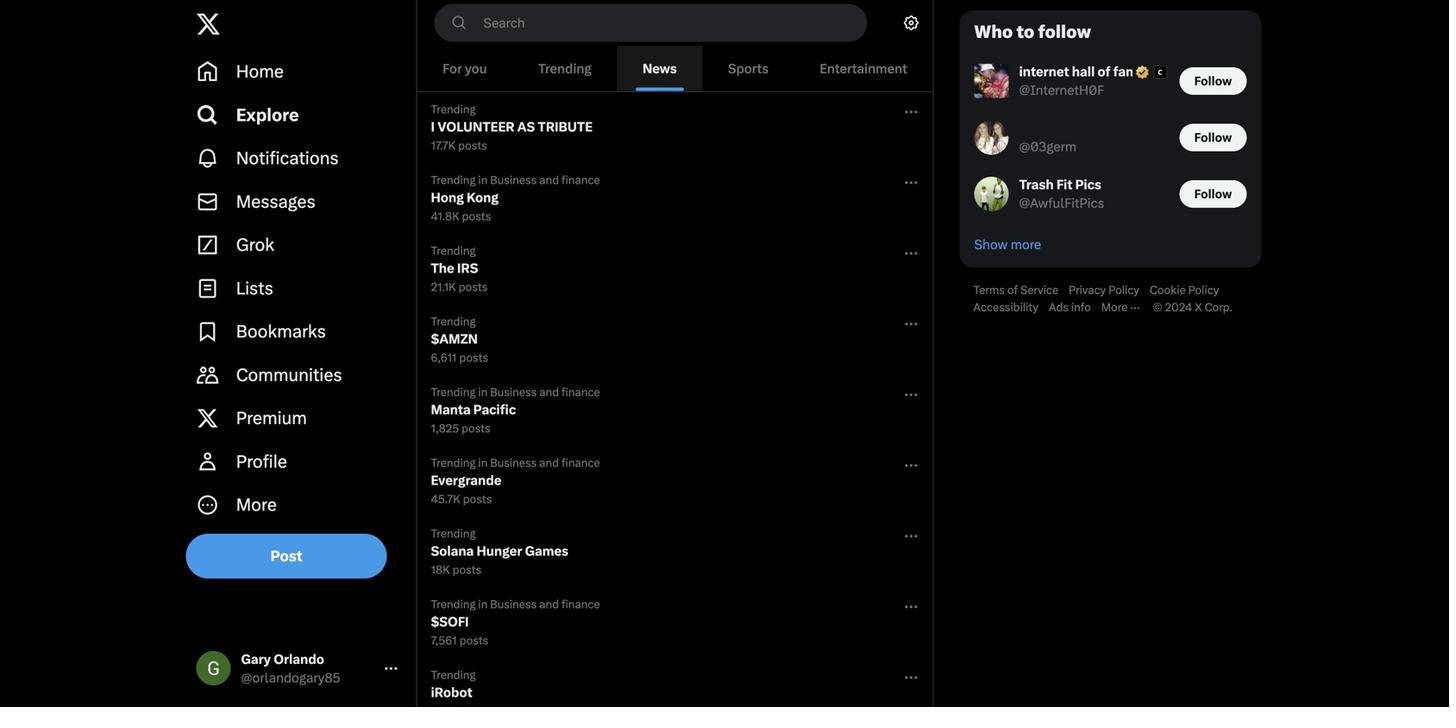 Task type: describe. For each thing, give the bounding box(es) containing it.
communities
[[236, 365, 342, 385]]

to
[[1017, 22, 1035, 42]]

posts inside trending in business and finance evergrande 45.7k posts
[[463, 493, 492, 506]]

more
[[1011, 237, 1041, 252]]

follow button for @interneth0f
[[1180, 67, 1247, 95]]

trending $amzn 6,611 posts
[[431, 315, 488, 364]]

irs
[[457, 261, 478, 276]]

cookie
[[1150, 284, 1186, 297]]

hunger
[[477, 543, 522, 559]]

posts inside trending in business and finance $sofi 7,561 posts
[[460, 634, 489, 647]]

posts inside trending in business and finance manta pacific 1,825 posts
[[462, 422, 491, 435]]

home
[[236, 61, 284, 82]]

trending i volunteer as tribute 17.7k posts
[[431, 103, 593, 152]]

entertainment link
[[794, 46, 933, 91]]

internet hall of fame link
[[1019, 63, 1169, 82]]

fame
[[1113, 64, 1145, 79]]

@03germ
[[1019, 139, 1077, 155]]

privacy
[[1069, 284, 1106, 297]]

@interneth0f link
[[1019, 82, 1104, 99]]

2024
[[1165, 301, 1193, 314]]

primary navigation
[[186, 50, 409, 527]]

and for manta pacific
[[539, 386, 559, 399]]

trending for trending $amzn 6,611 posts
[[431, 315, 476, 328]]

2 follow from the top
[[1194, 130, 1232, 145]]

as
[[517, 119, 535, 135]]

posts inside "trending solana hunger games 18k posts"
[[453, 563, 482, 577]]

terms
[[974, 284, 1005, 297]]

17.7k
[[431, 139, 456, 152]]

cookie policy link
[[1150, 284, 1230, 297]]

cookie policy accessibility
[[974, 284, 1219, 314]]

gary orlando @orlandogary85
[[241, 652, 340, 686]]

explore
[[236, 105, 299, 125]]

pacific
[[473, 402, 516, 418]]

trending in business and finance hong kong 41.8k posts
[[431, 173, 600, 223]]

home timeline element
[[417, 0, 933, 707]]

policy for cookie policy accessibility
[[1188, 284, 1219, 297]]

show more
[[974, 237, 1041, 252]]

show more link
[[961, 222, 1261, 267]]

21.1k
[[431, 280, 456, 294]]

verified account image
[[1134, 64, 1150, 80]]

premium
[[236, 408, 307, 429]]

of inside who to follow section
[[1098, 64, 1111, 79]]

profile link
[[186, 440, 409, 484]]

trending for trending in business and finance manta pacific 1,825 posts
[[431, 386, 476, 399]]

in for $sofi
[[478, 598, 488, 611]]

posts inside trending in business and finance hong kong 41.8k posts
[[462, 210, 491, 223]]

trending for trending i volunteer as tribute 17.7k posts
[[431, 103, 476, 116]]

notifications link
[[186, 137, 409, 180]]

0 horizontal spatial more button
[[186, 484, 409, 527]]

18k
[[431, 563, 450, 577]]

entertainment
[[820, 61, 907, 76]]

fit
[[1057, 177, 1073, 192]]

© 2024 x corp.
[[1153, 301, 1233, 314]]

in for evergrande
[[478, 456, 488, 470]]

trending for trending
[[538, 61, 591, 76]]

finance for manta pacific
[[562, 386, 600, 399]]

games
[[525, 543, 568, 559]]

7,561
[[431, 634, 457, 647]]

post link
[[186, 534, 387, 579]]

$sofi
[[431, 614, 469, 630]]

news link
[[617, 46, 703, 91]]

trash
[[1019, 177, 1054, 192]]

posts inside trending $amzn 6,611 posts
[[459, 351, 488, 364]]

@orlandogary85
[[241, 670, 340, 686]]

45.7k
[[431, 493, 461, 506]]

posts inside trending i volunteer as tribute 17.7k posts
[[458, 139, 487, 152]]

explore link
[[186, 93, 409, 137]]

trending in business and finance $sofi 7,561 posts
[[431, 598, 600, 647]]

home link
[[186, 50, 409, 93]]

x
[[1195, 301, 1202, 314]]

trending for trending the irs 21.1k posts
[[431, 244, 476, 258]]

internet hall of fame
[[1019, 64, 1145, 79]]

trending link
[[513, 46, 617, 91]]

gary
[[241, 652, 271, 667]]

Search query text field
[[473, 5, 867, 41]]

accessibility link
[[974, 301, 1049, 315]]

@awfulfitpics link
[[1019, 195, 1104, 212]]

who to follow
[[974, 22, 1091, 42]]

finance for evergrande
[[562, 456, 600, 470]]

41.8k
[[431, 210, 460, 223]]

info
[[1071, 301, 1091, 314]]

privacy policy
[[1069, 284, 1139, 297]]

business for evergrande
[[490, 456, 537, 470]]

irobot
[[431, 685, 472, 700]]

premium link
[[186, 397, 409, 440]]

trash fit pics link
[[1019, 176, 1104, 195]]



Task type: locate. For each thing, give the bounding box(es) containing it.
for you
[[443, 61, 487, 76]]

finance inside trending in business and finance manta pacific 1,825 posts
[[562, 386, 600, 399]]

notifications
[[236, 148, 339, 169]]

manta
[[431, 402, 471, 418]]

solana
[[431, 543, 474, 559]]

trending up $amzn at the left top
[[431, 315, 476, 328]]

follow
[[1038, 22, 1091, 42]]

trending up tribute
[[538, 61, 591, 76]]

sports
[[728, 61, 769, 76]]

1 business from the top
[[490, 173, 537, 187]]

in inside trending in business and finance $sofi 7,561 posts
[[478, 598, 488, 611]]

$amzn
[[431, 331, 478, 347]]

policy inside privacy policy link
[[1109, 284, 1139, 297]]

internet
[[1019, 64, 1069, 79]]

trending up manta
[[431, 386, 476, 399]]

3 follow button from the top
[[1180, 180, 1247, 208]]

policy inside "cookie policy accessibility"
[[1188, 284, 1219, 297]]

posts inside trending the irs 21.1k posts
[[459, 280, 488, 294]]

hong
[[431, 190, 464, 205]]

business up evergrande
[[490, 456, 537, 470]]

and
[[539, 173, 559, 187], [539, 386, 559, 399], [539, 456, 559, 470], [539, 598, 559, 611]]

the
[[431, 261, 454, 276]]

in inside trending in business and finance hong kong 41.8k posts
[[478, 173, 488, 187]]

3 business from the top
[[490, 456, 537, 470]]

service
[[1021, 284, 1059, 297]]

in for manta
[[478, 386, 488, 399]]

1 vertical spatial follow
[[1194, 130, 1232, 145]]

in
[[478, 173, 488, 187], [478, 386, 488, 399], [478, 456, 488, 470], [478, 598, 488, 611]]

finance
[[562, 173, 600, 187], [562, 386, 600, 399], [562, 456, 600, 470], [562, 598, 600, 611]]

trending up the
[[431, 244, 476, 258]]

trending for trending in business and finance hong kong 41.8k posts
[[431, 173, 476, 187]]

and inside trending in business and finance $sofi 7,561 posts
[[539, 598, 559, 611]]

messages
[[236, 191, 315, 212]]

more
[[1101, 301, 1128, 314], [236, 495, 277, 516]]

corp.
[[1205, 301, 1233, 314]]

trending inside trending in business and finance $sofi 7,561 posts
[[431, 598, 476, 611]]

more down privacy policy link
[[1101, 301, 1128, 314]]

tab list containing for you
[[417, 46, 933, 91]]

follow for @awfulfitpics
[[1194, 187, 1232, 201]]

business for manta pacific
[[490, 386, 537, 399]]

business inside trending in business and finance hong kong 41.8k posts
[[490, 173, 537, 187]]

1 follow button from the top
[[1180, 67, 1247, 95]]

0 horizontal spatial policy
[[1109, 284, 1139, 297]]

trending up i at left
[[431, 103, 476, 116]]

business up "kong"
[[490, 173, 537, 187]]

2 and from the top
[[539, 386, 559, 399]]

4 finance from the top
[[562, 598, 600, 611]]

lists link
[[186, 267, 409, 310]]

trending inside trending in business and finance evergrande 45.7k posts
[[431, 456, 476, 470]]

1 horizontal spatial more button
[[1101, 301, 1153, 315]]

kong
[[467, 190, 499, 205]]

posts down $amzn at the left top
[[459, 351, 488, 364]]

privacy policy link
[[1069, 284, 1150, 297]]

trending the irs 21.1k posts
[[431, 244, 488, 294]]

who
[[974, 22, 1013, 42]]

3 finance from the top
[[562, 456, 600, 470]]

2 finance from the top
[[562, 386, 600, 399]]

ads
[[1049, 301, 1069, 314]]

evergrande
[[431, 473, 502, 488]]

more down profile
[[236, 495, 277, 516]]

4 business from the top
[[490, 598, 537, 611]]

0 vertical spatial more button
[[1101, 301, 1153, 315]]

finance for hong kong
[[562, 173, 600, 187]]

trending inside trending i volunteer as tribute 17.7k posts
[[431, 103, 476, 116]]

0 vertical spatial of
[[1098, 64, 1111, 79]]

ads info link
[[1049, 301, 1101, 315]]

posts right 7,561
[[460, 634, 489, 647]]

show
[[974, 237, 1008, 252]]

of inside footer navigation
[[1007, 284, 1018, 297]]

2 business from the top
[[490, 386, 537, 399]]

1 policy from the left
[[1109, 284, 1139, 297]]

posts down pacific
[[462, 422, 491, 435]]

1 vertical spatial of
[[1007, 284, 1018, 297]]

trending irobot
[[431, 669, 476, 700]]

Search search field
[[434, 4, 867, 42]]

profile
[[236, 451, 287, 472]]

trending inside trending in business and finance manta pacific 1,825 posts
[[431, 386, 476, 399]]

messages link
[[186, 180, 409, 223]]

and for hong kong
[[539, 173, 559, 187]]

accessibility
[[974, 301, 1039, 314]]

posts
[[458, 139, 487, 152], [462, 210, 491, 223], [459, 280, 488, 294], [459, 351, 488, 364], [462, 422, 491, 435], [463, 493, 492, 506], [453, 563, 482, 577], [460, 634, 489, 647]]

trending up evergrande
[[431, 456, 476, 470]]

4 and from the top
[[539, 598, 559, 611]]

business down "trending solana hunger games 18k posts"
[[490, 598, 537, 611]]

trending inside trending $amzn 6,611 posts
[[431, 315, 476, 328]]

more inside primary navigation
[[236, 495, 277, 516]]

@03germ link
[[1019, 138, 1077, 155]]

in up "kong"
[[478, 173, 488, 187]]

posts down evergrande
[[463, 493, 492, 506]]

1 and from the top
[[539, 173, 559, 187]]

trending for trending solana hunger games 18k posts
[[431, 527, 476, 540]]

trending inside tab list
[[538, 61, 591, 76]]

bookmarks
[[236, 321, 326, 342]]

terms of service
[[974, 284, 1059, 297]]

grok
[[236, 235, 274, 255]]

posts down solana
[[453, 563, 482, 577]]

trending inside trending in business and finance hong kong 41.8k posts
[[431, 173, 476, 187]]

tribute
[[538, 119, 593, 135]]

trending solana hunger games 18k posts
[[431, 527, 568, 577]]

0 vertical spatial follow
[[1194, 74, 1232, 88]]

1 finance from the top
[[562, 173, 600, 187]]

in inside trending in business and finance evergrande 45.7k posts
[[478, 456, 488, 470]]

1 vertical spatial more button
[[186, 484, 409, 527]]

4 in from the top
[[478, 598, 488, 611]]

sports link
[[703, 46, 794, 91]]

finance inside trending in business and finance $sofi 7,561 posts
[[562, 598, 600, 611]]

1 in from the top
[[478, 173, 488, 187]]

more button
[[1101, 301, 1153, 315], [186, 484, 409, 527]]

in down "trending solana hunger games 18k posts"
[[478, 598, 488, 611]]

3 follow from the top
[[1194, 187, 1232, 201]]

2 vertical spatial follow button
[[1180, 180, 1247, 208]]

in up pacific
[[478, 386, 488, 399]]

3 and from the top
[[539, 456, 559, 470]]

you
[[465, 61, 487, 76]]

and for $sofi
[[539, 598, 559, 611]]

finance inside trending in business and finance hong kong 41.8k posts
[[562, 173, 600, 187]]

finance for $sofi
[[562, 598, 600, 611]]

more button inside footer navigation
[[1101, 301, 1153, 315]]

trending
[[538, 61, 591, 76], [431, 103, 476, 116], [431, 173, 476, 187], [431, 244, 476, 258], [431, 315, 476, 328], [431, 386, 476, 399], [431, 456, 476, 470], [431, 527, 476, 540], [431, 598, 476, 611], [431, 669, 476, 682]]

footer navigation
[[960, 282, 1262, 316]]

more inside footer navigation
[[1101, 301, 1128, 314]]

posts down "kong"
[[462, 210, 491, 223]]

orlando
[[274, 652, 324, 667]]

business for $sofi
[[490, 598, 537, 611]]

business inside trending in business and finance evergrande 45.7k posts
[[490, 456, 537, 470]]

0 vertical spatial more
[[1101, 301, 1128, 314]]

trending up solana
[[431, 527, 476, 540]]

trending for trending in business and finance $sofi 7,561 posts
[[431, 598, 476, 611]]

lists
[[236, 278, 273, 299]]

communities link
[[186, 353, 409, 397]]

business
[[490, 173, 537, 187], [490, 386, 537, 399], [490, 456, 537, 470], [490, 598, 537, 611]]

trending up $sofi
[[431, 598, 476, 611]]

terms of service link
[[974, 284, 1069, 297]]

trending for trending irobot
[[431, 669, 476, 682]]

trending in business and finance manta pacific 1,825 posts
[[431, 386, 600, 435]]

policy for privacy policy
[[1109, 284, 1139, 297]]

1 horizontal spatial more
[[1101, 301, 1128, 314]]

trending up irobot
[[431, 669, 476, 682]]

trash fit pics @awfulfitpics
[[1019, 177, 1104, 211]]

of right the "hall"
[[1098, 64, 1111, 79]]

1 horizontal spatial of
[[1098, 64, 1111, 79]]

for you link
[[417, 46, 513, 91]]

in for hong
[[478, 173, 488, 187]]

hall
[[1072, 64, 1095, 79]]

for
[[443, 61, 462, 76]]

0 horizontal spatial more
[[236, 495, 277, 516]]

business inside trending in business and finance manta pacific 1,825 posts
[[490, 386, 537, 399]]

of
[[1098, 64, 1111, 79], [1007, 284, 1018, 297]]

@awfulfitpics
[[1019, 196, 1104, 211]]

more button down privacy policy link
[[1101, 301, 1153, 315]]

2 follow button from the top
[[1180, 124, 1247, 151]]

policy up 'x'
[[1188, 284, 1219, 297]]

business for hong kong
[[490, 173, 537, 187]]

2 policy from the left
[[1188, 284, 1219, 297]]

1 follow from the top
[[1194, 74, 1232, 88]]

0 vertical spatial follow button
[[1180, 67, 1247, 95]]

trending inside trending the irs 21.1k posts
[[431, 244, 476, 258]]

trending up hong
[[431, 173, 476, 187]]

finance inside trending in business and finance evergrande 45.7k posts
[[562, 456, 600, 470]]

1 vertical spatial follow button
[[1180, 124, 1247, 151]]

and inside trending in business and finance hong kong 41.8k posts
[[539, 173, 559, 187]]

tab list
[[417, 46, 933, 91]]

bookmarks link
[[186, 310, 409, 353]]

business inside trending in business and finance $sofi 7,561 posts
[[490, 598, 537, 611]]

trending for trending in business and finance evergrande 45.7k posts
[[431, 456, 476, 470]]

trending in business and finance evergrande 45.7k posts
[[431, 456, 600, 506]]

policy right privacy
[[1109, 284, 1139, 297]]

of up accessibility link
[[1007, 284, 1018, 297]]

trending inside "trending solana hunger games 18k posts"
[[431, 527, 476, 540]]

2 in from the top
[[478, 386, 488, 399]]

follow
[[1194, 74, 1232, 88], [1194, 130, 1232, 145], [1194, 187, 1232, 201]]

follow button
[[1180, 67, 1247, 95], [1180, 124, 1247, 151], [1180, 180, 1247, 208]]

©
[[1153, 301, 1162, 314]]

posts down irs
[[459, 280, 488, 294]]

follow button for @awfulfitpics
[[1180, 180, 1247, 208]]

more button up post link
[[186, 484, 409, 527]]

1 vertical spatial more
[[236, 495, 277, 516]]

follow for @interneth0f
[[1194, 74, 1232, 88]]

posts down volunteer
[[458, 139, 487, 152]]

1 horizontal spatial policy
[[1188, 284, 1219, 297]]

i
[[431, 119, 435, 135]]

and inside trending in business and finance manta pacific 1,825 posts
[[539, 386, 559, 399]]

volunteer
[[438, 119, 515, 135]]

and inside trending in business and finance evergrande 45.7k posts
[[539, 456, 559, 470]]

news
[[643, 61, 677, 76]]

and for evergrande
[[539, 456, 559, 470]]

ads info
[[1049, 301, 1091, 314]]

in inside trending in business and finance manta pacific 1,825 posts
[[478, 386, 488, 399]]

1,825
[[431, 422, 459, 435]]

@interneth0f
[[1019, 82, 1104, 98]]

0 horizontal spatial of
[[1007, 284, 1018, 297]]

in up evergrande
[[478, 456, 488, 470]]

post
[[270, 548, 302, 565]]

2 vertical spatial follow
[[1194, 187, 1232, 201]]

who to follow section
[[961, 11, 1261, 267]]

3 in from the top
[[478, 456, 488, 470]]

business up pacific
[[490, 386, 537, 399]]



Task type: vqa. For each thing, say whether or not it's contained in the screenshot.
experiences.
no



